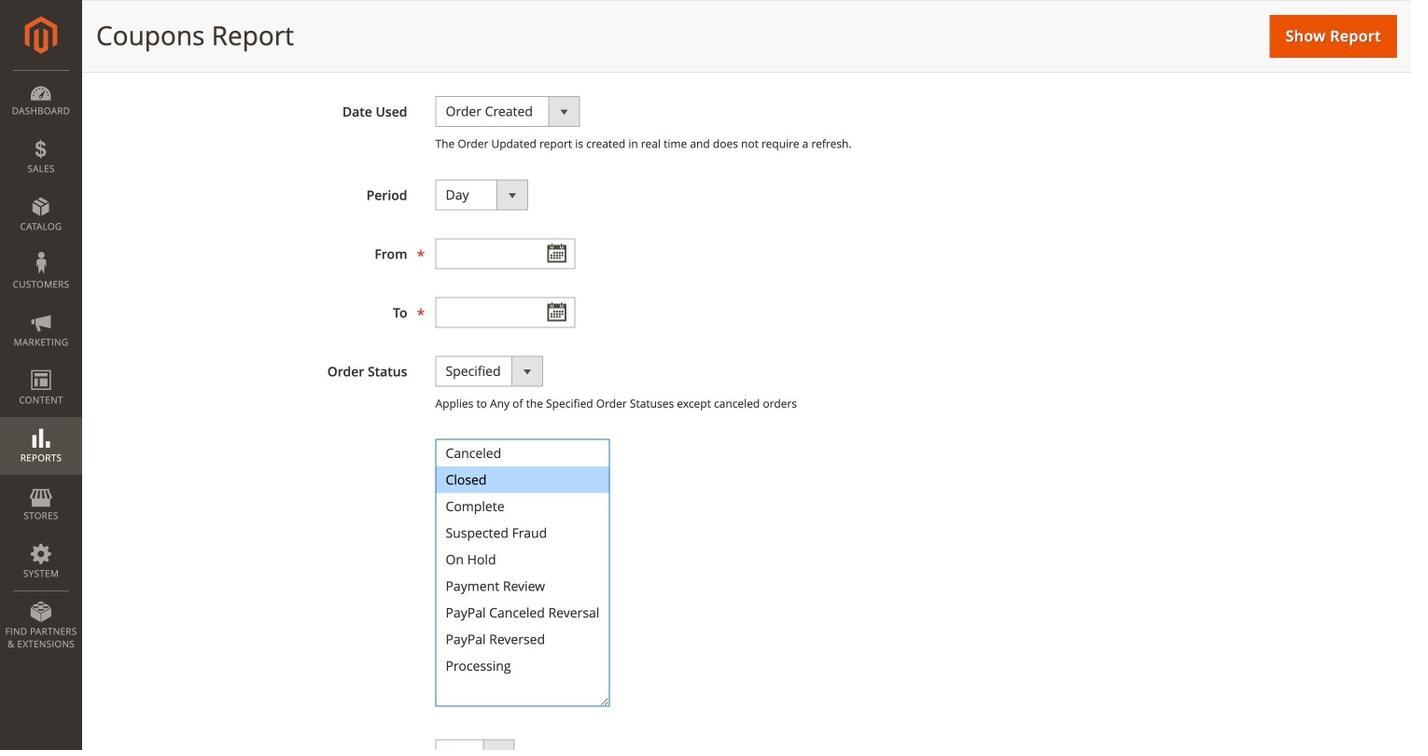 Task type: describe. For each thing, give the bounding box(es) containing it.
magento admin panel image
[[25, 16, 57, 54]]



Task type: locate. For each thing, give the bounding box(es) containing it.
None text field
[[435, 238, 575, 269], [435, 297, 575, 328], [435, 238, 575, 269], [435, 297, 575, 328]]

menu bar
[[0, 70, 82, 660]]



